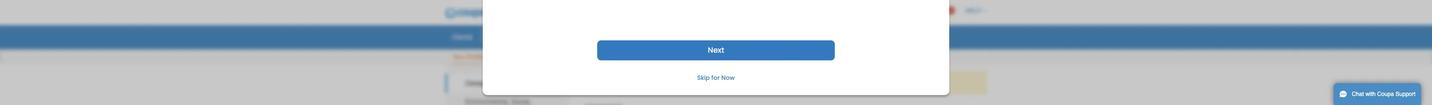 Task type: describe. For each thing, give the bounding box(es) containing it.
discovered
[[697, 79, 729, 87]]

complete your profile to get discovered by coupa buyers that are looking for items in your category. alert
[[585, 71, 987, 95]]

complete your profile to get discovered by coupa buyers that are looking for items in your category.
[[614, 79, 907, 87]]

chat with coupa support button
[[1335, 83, 1422, 105]]

category.
[[880, 79, 907, 87]]

coupa inside chat with coupa support button
[[1378, 91, 1395, 97]]

service/time
[[560, 32, 603, 41]]

profile for your profile
[[467, 53, 484, 60]]

business performance
[[753, 32, 828, 41]]

setup
[[927, 32, 946, 41]]

2 your from the left
[[865, 79, 878, 87]]

business
[[753, 32, 782, 41]]

your profile
[[453, 53, 484, 60]]

asn link
[[635, 29, 661, 44]]

home link
[[446, 29, 479, 44]]

looking
[[808, 79, 829, 87]]

next button
[[598, 40, 835, 60]]

for inside "alert"
[[831, 79, 839, 87]]

profile for company profile
[[498, 80, 518, 87]]

coupa supplier portal image
[[438, 1, 561, 25]]

complete
[[614, 79, 642, 87]]

service/time sheets link
[[554, 29, 633, 44]]

catalogs link
[[704, 29, 745, 44]]

are
[[796, 79, 806, 87]]



Task type: locate. For each thing, give the bounding box(es) containing it.
skip
[[698, 73, 710, 82]]

support
[[1396, 91, 1416, 97]]

your profile link
[[452, 51, 485, 64]]

0 vertical spatial profile
[[467, 53, 484, 60]]

sheets
[[605, 32, 627, 41]]

catalogs
[[710, 32, 739, 41]]

skip for now button
[[690, 70, 743, 86]]

1 horizontal spatial profile
[[498, 80, 518, 87]]

1 horizontal spatial coupa
[[1378, 91, 1395, 97]]

asn
[[641, 32, 655, 41]]

by
[[731, 79, 738, 87]]

1 vertical spatial coupa
[[1378, 91, 1395, 97]]

profile
[[659, 79, 677, 87]]

coupa right by at bottom right
[[740, 79, 760, 87]]

0 horizontal spatial your
[[644, 79, 657, 87]]

0 horizontal spatial for
[[712, 73, 720, 82]]

1 vertical spatial profile
[[498, 80, 518, 87]]

profile right your
[[467, 53, 484, 60]]

coupa
[[740, 79, 760, 87], [1378, 91, 1395, 97]]

coupa right the 'with'
[[1378, 91, 1395, 97]]

buyers
[[762, 79, 782, 87]]

your left profile
[[644, 79, 657, 87]]

that
[[783, 79, 795, 87]]

invoices
[[669, 32, 696, 41]]

performance
[[784, 32, 828, 41]]

profile
[[467, 53, 484, 60], [498, 80, 518, 87]]

1 horizontal spatial for
[[831, 79, 839, 87]]

home
[[453, 32, 473, 41]]

chat
[[1353, 91, 1365, 97]]

get
[[686, 79, 695, 87]]

for inside button
[[712, 73, 720, 82]]

company profile
[[465, 80, 518, 87]]

0 horizontal spatial coupa
[[740, 79, 760, 87]]

now
[[722, 73, 735, 82]]

for
[[712, 73, 720, 82], [831, 79, 839, 87]]

setup link
[[921, 29, 952, 44]]

next
[[708, 45, 725, 56]]

skip for now
[[698, 73, 735, 82]]

coupa inside complete your profile to get discovered by coupa buyers that are looking for items in your category. "alert"
[[740, 79, 760, 87]]

in
[[858, 79, 863, 87]]

invoices link
[[663, 29, 702, 44]]

1 horizontal spatial your
[[865, 79, 878, 87]]

for left "items"
[[831, 79, 839, 87]]

your
[[453, 53, 465, 60]]

company profile link
[[445, 74, 570, 93]]

for right skip
[[712, 73, 720, 82]]

service/time sheets
[[560, 32, 627, 41]]

to
[[679, 79, 684, 87]]

profile right company
[[498, 80, 518, 87]]

0 horizontal spatial profile
[[467, 53, 484, 60]]

your right in
[[865, 79, 878, 87]]

company
[[465, 80, 496, 87]]

business performance link
[[747, 29, 834, 44]]

0 vertical spatial coupa
[[740, 79, 760, 87]]

items
[[840, 79, 856, 87]]

1 your from the left
[[644, 79, 657, 87]]

your
[[644, 79, 657, 87], [865, 79, 878, 87]]

chat with coupa support
[[1353, 91, 1416, 97]]

with
[[1366, 91, 1377, 97]]



Task type: vqa. For each thing, say whether or not it's contained in the screenshot.
the left the Profile
yes



